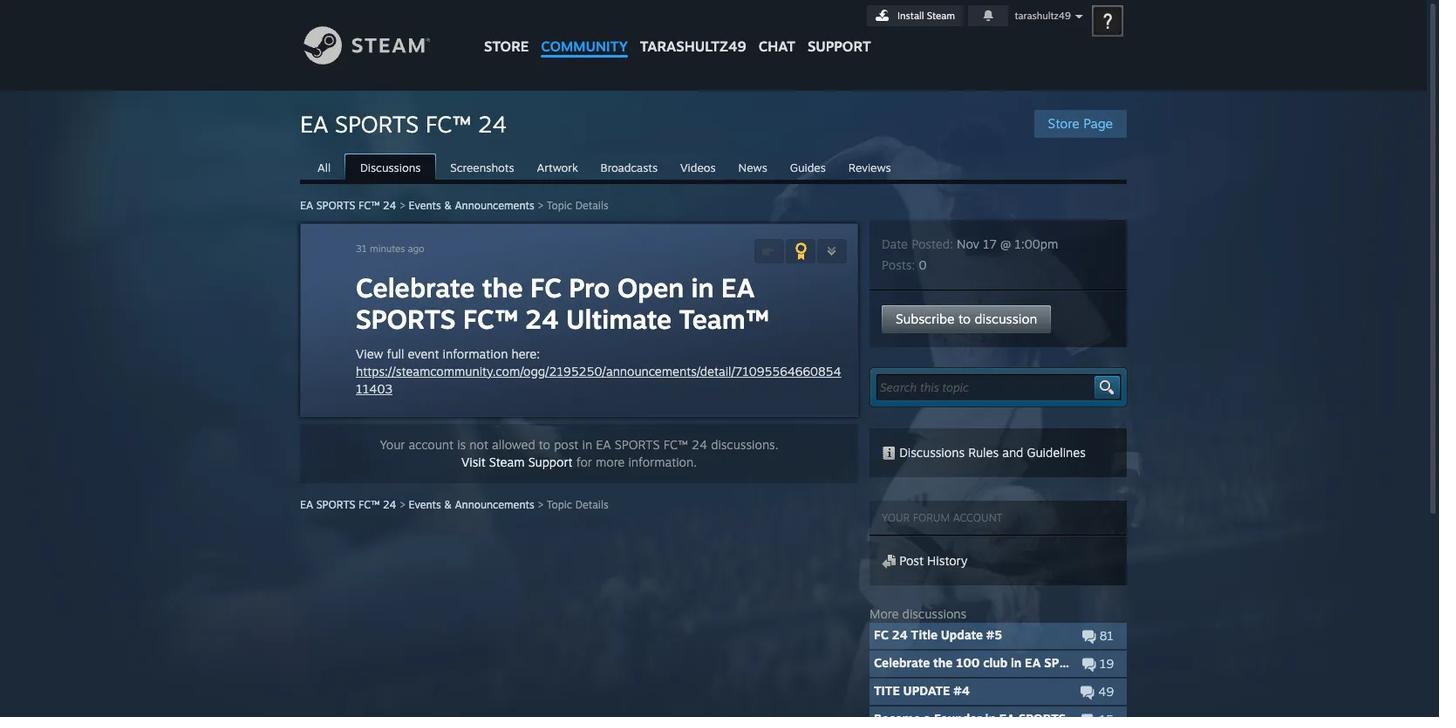 Task type: describe. For each thing, give the bounding box(es) containing it.
24 inside celebrate the fc pro open in ea sports fc™ 24 ultimate team™
[[525, 303, 559, 335]]

install
[[898, 10, 924, 22]]

videos
[[680, 161, 716, 174]]

more
[[870, 606, 899, 621]]

celebrate for celebrate the fc pro open in ea sports fc™ 24 ultimate team™
[[356, 271, 475, 304]]

guidelines
[[1027, 445, 1086, 460]]

2 vertical spatial in
[[1011, 655, 1022, 670]]

page
[[1084, 115, 1113, 132]]

81
[[1096, 628, 1114, 643]]

17
[[983, 236, 997, 251]]

steam inside 'your account is not allowed to post in ea sports fc™ 24 discussions. visit steam support for more information.'
[[489, 454, 525, 469]]

discussions link
[[345, 154, 437, 181]]

> down the support
[[537, 498, 544, 511]]

ea sports fc™ 24 > events & announcements > topic details for 1st events & announcements "link" from the bottom
[[300, 498, 609, 511]]

posts:
[[882, 257, 915, 272]]

post history
[[899, 553, 968, 568]]

broadcasts
[[601, 161, 658, 174]]

1:00pm
[[1015, 236, 1058, 251]]

your
[[882, 511, 910, 524]]

ea sports fc™ 24 link for second events & announcements "link" from the bottom
[[300, 199, 396, 212]]

24 left title
[[892, 627, 908, 642]]

more discussions
[[870, 606, 967, 621]]

reviews
[[848, 161, 891, 174]]

subscribe to discussion link
[[882, 305, 1051, 333]]

your
[[380, 437, 405, 452]]

open
[[617, 271, 684, 304]]

date posted: nov 17 @ 1:00pm posts: 0
[[882, 236, 1058, 272]]

celebrate the fc pro open in ea sports fc™ 24 ultimate team™
[[356, 271, 769, 335]]

0 vertical spatial tarashultz49
[[1015, 10, 1071, 22]]

install steam link
[[867, 5, 963, 26]]

visit steam support link
[[461, 454, 573, 469]]

reviews link
[[840, 154, 900, 179]]

https://steamcommunity.com/ogg/2195250/announcements/detail/71095564660854 11403 link
[[356, 364, 841, 396]]

discussions
[[902, 606, 967, 621]]

tarashultz49 link
[[634, 0, 753, 63]]

49
[[1095, 684, 1114, 699]]

view full event information here: https://steamcommunity.com/ogg/2195250/announcements/detail/71095564660854 11403
[[356, 346, 841, 396]]

support
[[528, 454, 573, 469]]

news
[[738, 161, 768, 174]]

post
[[554, 437, 579, 452]]

fc™ down your
[[358, 498, 380, 511]]

here:
[[512, 346, 540, 361]]

tite
[[874, 683, 900, 698]]

24 right "19"
[[1124, 655, 1140, 670]]

tite update #4
[[874, 683, 970, 698]]

discussions for discussions
[[360, 161, 421, 174]]

rules
[[968, 445, 999, 460]]

visit
[[461, 454, 486, 469]]

nov
[[957, 236, 979, 251]]

team™ inside celebrate the fc pro open in ea sports fc™ 24 ultimate team™
[[679, 303, 769, 335]]

store link
[[478, 0, 535, 63]]

1 events & announcements link from the top
[[409, 199, 534, 212]]

24 down discussions link
[[383, 199, 396, 212]]

tite update #4 link
[[874, 683, 970, 698]]

in inside celebrate the fc pro open in ea sports fc™ 24 ultimate team™
[[691, 271, 714, 304]]

information
[[443, 346, 508, 361]]

100
[[956, 655, 980, 670]]

support link
[[802, 0, 877, 59]]

announcements for second events & announcements "link" from the bottom
[[455, 199, 534, 212]]

discussions for discussions rules and guidelines
[[899, 445, 965, 460]]

store page
[[1048, 115, 1113, 132]]

events for 1st events & announcements "link" from the bottom
[[409, 498, 441, 511]]

events for second events & announcements "link" from the bottom
[[409, 199, 441, 212]]

title
[[911, 627, 938, 642]]

pro
[[569, 271, 610, 304]]

discussions rules and guidelines link
[[882, 445, 1086, 461]]

allowed
[[492, 437, 535, 452]]

guides
[[790, 161, 826, 174]]

all link
[[309, 154, 339, 179]]

& for second events & announcements "link" from the bottom
[[444, 199, 452, 212]]

post
[[899, 553, 924, 568]]

information.
[[628, 454, 697, 469]]

community link
[[535, 0, 634, 63]]

event
[[408, 346, 439, 361]]

posted:
[[912, 236, 953, 251]]

#5
[[986, 627, 1002, 642]]

full
[[387, 346, 404, 361]]

discussions.
[[711, 437, 779, 452]]

1 vertical spatial team™
[[1197, 655, 1239, 670]]

discussions rules and guidelines
[[896, 445, 1086, 460]]

0
[[919, 257, 927, 272]]

fc™ up the screenshots link
[[425, 110, 471, 138]]

topic for second events & announcements "link" from the bottom
[[547, 199, 572, 212]]

forum
[[913, 511, 950, 524]]

artwork link
[[528, 154, 587, 179]]

and
[[1002, 445, 1024, 460]]

minutes
[[370, 242, 405, 255]]

fc™ down discussions link
[[358, 199, 380, 212]]



Task type: vqa. For each thing, say whether or not it's contained in the screenshot.
fc to the bottom
yes



Task type: locate. For each thing, give the bounding box(es) containing it.
in up for
[[582, 437, 592, 452]]

0 vertical spatial celebrate
[[356, 271, 475, 304]]

steam
[[927, 10, 955, 22], [489, 454, 525, 469]]

details for second events & announcements "link" from the bottom
[[575, 199, 609, 212]]

24
[[478, 110, 507, 138], [383, 199, 396, 212], [525, 303, 559, 335], [692, 437, 707, 452], [383, 498, 396, 511], [892, 627, 908, 642], [1124, 655, 1140, 670]]

1 horizontal spatial discussions
[[899, 445, 965, 460]]

store
[[1048, 115, 1080, 132]]

steam down allowed
[[489, 454, 525, 469]]

https://steamcommunity.com/ogg/2195250/announcements/detail/71095564660854
[[356, 364, 841, 379]]

events & announcements link down the visit at the bottom of page
[[409, 498, 534, 511]]

for
[[576, 454, 592, 469]]

details down for
[[575, 498, 609, 511]]

ea sports fc™ 24 > events & announcements > topic details down screenshots
[[300, 199, 609, 212]]

& for 1st events & announcements "link" from the bottom
[[444, 498, 452, 511]]

ultimate up view full event information here: https://steamcommunity.com/ogg/2195250/announcements/detail/71095564660854 11403
[[566, 303, 672, 335]]

0 horizontal spatial in
[[582, 437, 592, 452]]

ea sports fc™ 24 link down all
[[300, 199, 396, 212]]

broadcasts link
[[592, 154, 667, 179]]

24 up here:
[[525, 303, 559, 335]]

fc inside celebrate the fc pro open in ea sports fc™ 24 ultimate team™
[[530, 271, 562, 304]]

install steam
[[898, 10, 955, 22]]

11403
[[356, 381, 393, 396]]

2 & from the top
[[444, 498, 452, 511]]

2 ea sports fc™ 24 > events & announcements > topic details from the top
[[300, 498, 609, 511]]

0 vertical spatial discussions
[[360, 161, 421, 174]]

events & announcements link
[[409, 199, 534, 212], [409, 498, 534, 511]]

the inside celebrate the fc pro open in ea sports fc™ 24 ultimate team™
[[482, 271, 523, 304]]

account
[[409, 437, 454, 452]]

your forum account
[[882, 511, 1003, 524]]

the
[[482, 271, 523, 304], [933, 655, 953, 670]]

to
[[959, 311, 971, 327], [539, 437, 550, 452]]

0 vertical spatial steam
[[927, 10, 955, 22]]

24 inside 'your account is not allowed to post in ea sports fc™ 24 discussions. visit steam support for more information.'
[[692, 437, 707, 452]]

celebrate the 100 club in ea sports fc™ 24 ultimate team™
[[874, 655, 1239, 670]]

0 vertical spatial the
[[482, 271, 523, 304]]

1 horizontal spatial ultimate
[[1143, 655, 1193, 670]]

2 events & announcements link from the top
[[409, 498, 534, 511]]

update
[[903, 683, 950, 698]]

& down screenshots
[[444, 199, 452, 212]]

1 vertical spatial ea sports fc™ 24 link
[[300, 498, 396, 511]]

2 horizontal spatial in
[[1011, 655, 1022, 670]]

1 vertical spatial events
[[409, 498, 441, 511]]

details
[[575, 199, 609, 212], [575, 498, 609, 511]]

not
[[470, 437, 488, 452]]

1 vertical spatial in
[[582, 437, 592, 452]]

celebrate for celebrate the 100 club in ea sports fc™ 24 ultimate team™
[[874, 655, 930, 670]]

1 vertical spatial tarashultz49
[[640, 38, 746, 55]]

24 up the screenshots link
[[478, 110, 507, 138]]

0 vertical spatial &
[[444, 199, 452, 212]]

support
[[808, 38, 871, 55]]

in right club
[[1011, 655, 1022, 670]]

ea inside 'your account is not allowed to post in ea sports fc™ 24 discussions. visit steam support for more information.'
[[596, 437, 611, 452]]

discussions inside discussions rules and guidelines link
[[899, 445, 965, 460]]

1 horizontal spatial celebrate
[[874, 655, 930, 670]]

announcements
[[455, 199, 534, 212], [455, 498, 534, 511]]

celebrate
[[356, 271, 475, 304], [874, 655, 930, 670]]

1 vertical spatial details
[[575, 498, 609, 511]]

1 horizontal spatial the
[[933, 655, 953, 670]]

celebrate down ago
[[356, 271, 475, 304]]

0 vertical spatial events
[[409, 199, 441, 212]]

1 vertical spatial announcements
[[455, 498, 534, 511]]

topic down 'artwork'
[[547, 199, 572, 212]]

1 horizontal spatial steam
[[927, 10, 955, 22]]

ea sports fc™ 24 > events & announcements > topic details for second events & announcements "link" from the bottom
[[300, 199, 609, 212]]

the for 100
[[933, 655, 953, 670]]

more
[[596, 454, 625, 469]]

2 ea sports fc™ 24 link from the top
[[300, 498, 396, 511]]

1 vertical spatial topic
[[547, 498, 572, 511]]

the for fc
[[482, 271, 523, 304]]

1 vertical spatial events & announcements link
[[409, 498, 534, 511]]

subscribe
[[896, 311, 955, 327]]

> down discussions link
[[399, 199, 406, 212]]

0 horizontal spatial fc
[[530, 271, 562, 304]]

ea inside celebrate the fc pro open in ea sports fc™ 24 ultimate team™
[[721, 271, 755, 304]]

fc down the more
[[874, 627, 889, 642]]

&
[[444, 199, 452, 212], [444, 498, 452, 511]]

ea sports fc™ 24 > events & announcements > topic details down the visit at the bottom of page
[[300, 498, 609, 511]]

1 announcements from the top
[[455, 199, 534, 212]]

1 topic from the top
[[547, 199, 572, 212]]

steam right install
[[927, 10, 955, 22]]

1 vertical spatial to
[[539, 437, 550, 452]]

discussions inside discussions link
[[360, 161, 421, 174]]

ea sports fc™ 24
[[300, 110, 507, 138]]

steam inside install steam link
[[927, 10, 955, 22]]

0 horizontal spatial the
[[482, 271, 523, 304]]

1 vertical spatial ea sports fc™ 24 > events & announcements > topic details
[[300, 498, 609, 511]]

artwork
[[537, 161, 578, 174]]

screenshots link
[[442, 154, 523, 179]]

the up here:
[[482, 271, 523, 304]]

0 vertical spatial ultimate
[[566, 303, 672, 335]]

ea sports fc™ 24 link for 1st events & announcements "link" from the bottom
[[300, 498, 396, 511]]

community
[[541, 38, 628, 55]]

1 vertical spatial the
[[933, 655, 953, 670]]

ea sports fc™ 24 link down your
[[300, 498, 396, 511]]

celebrate up tite
[[874, 655, 930, 670]]

club
[[983, 655, 1008, 670]]

1 vertical spatial fc
[[874, 627, 889, 642]]

sports inside celebrate the fc pro open in ea sports fc™ 24 ultimate team™
[[356, 303, 456, 335]]

1 vertical spatial &
[[444, 498, 452, 511]]

announcements for 1st events & announcements "link" from the bottom
[[455, 498, 534, 511]]

topic for 1st events & announcements "link" from the bottom
[[547, 498, 572, 511]]

1 events from the top
[[409, 199, 441, 212]]

fc™ inside 'your account is not allowed to post in ea sports fc™ 24 discussions. visit steam support for more information.'
[[663, 437, 688, 452]]

announcements down the visit at the bottom of page
[[455, 498, 534, 511]]

1 ea sports fc™ 24 > events & announcements > topic details from the top
[[300, 199, 609, 212]]

to up the support
[[539, 437, 550, 452]]

chat link
[[753, 0, 802, 59]]

1 vertical spatial ultimate
[[1143, 655, 1193, 670]]

2 topic from the top
[[547, 498, 572, 511]]

0 vertical spatial team™
[[679, 303, 769, 335]]

0 vertical spatial fc
[[530, 271, 562, 304]]

1 ea sports fc™ 24 link from the top
[[300, 199, 396, 212]]

events up ago
[[409, 199, 441, 212]]

1 horizontal spatial team™
[[1197, 655, 1239, 670]]

1 vertical spatial steam
[[489, 454, 525, 469]]

@
[[1000, 236, 1011, 251]]

view
[[356, 346, 383, 361]]

account
[[953, 511, 1003, 524]]

to right subscribe
[[959, 311, 971, 327]]

0 horizontal spatial tarashultz49
[[640, 38, 746, 55]]

post history link
[[899, 553, 968, 568]]

0 horizontal spatial to
[[539, 437, 550, 452]]

is
[[457, 437, 466, 452]]

videos link
[[672, 154, 725, 179]]

your account is not allowed to post in ea sports fc™ 24 discussions. visit steam support for more information.
[[380, 437, 779, 469]]

0 horizontal spatial discussions
[[360, 161, 421, 174]]

0 horizontal spatial celebrate
[[356, 271, 475, 304]]

> down 'artwork'
[[537, 199, 544, 212]]

0 vertical spatial to
[[959, 311, 971, 327]]

2 announcements from the top
[[455, 498, 534, 511]]

celebrate inside celebrate the fc pro open in ea sports fc™ 24 ultimate team™
[[356, 271, 475, 304]]

> down your
[[399, 498, 406, 511]]

tarashultz49
[[1015, 10, 1071, 22], [640, 38, 746, 55]]

1 vertical spatial discussions
[[899, 445, 965, 460]]

19
[[1096, 656, 1114, 671]]

to inside 'your account is not allowed to post in ea sports fc™ 24 discussions. visit steam support for more information.'
[[539, 437, 550, 452]]

fc left pro
[[530, 271, 562, 304]]

31 minutes ago
[[356, 242, 427, 255]]

topic
[[547, 199, 572, 212], [547, 498, 572, 511]]

the left 100
[[933, 655, 953, 670]]

ea sports fc™ 24 link
[[300, 199, 396, 212], [300, 498, 396, 511]]

in right open
[[691, 271, 714, 304]]

1 horizontal spatial to
[[959, 311, 971, 327]]

1 horizontal spatial tarashultz49
[[1015, 10, 1071, 22]]

update
[[941, 627, 983, 642]]

24 down your
[[383, 498, 396, 511]]

store page link
[[1034, 110, 1127, 138]]

0 horizontal spatial team™
[[679, 303, 769, 335]]

subscribe to discussion
[[896, 311, 1037, 327]]

0 vertical spatial events & announcements link
[[409, 199, 534, 212]]

fc
[[530, 271, 562, 304], [874, 627, 889, 642]]

0 vertical spatial in
[[691, 271, 714, 304]]

0 vertical spatial announcements
[[455, 199, 534, 212]]

Search this topic text field
[[880, 379, 1093, 396]]

0 vertical spatial ea sports fc™ 24 link
[[300, 199, 396, 212]]

all
[[318, 161, 331, 174]]

& down account
[[444, 498, 452, 511]]

31
[[356, 242, 367, 255]]

0 vertical spatial topic
[[547, 199, 572, 212]]

1 vertical spatial celebrate
[[874, 655, 930, 670]]

chat
[[759, 38, 796, 55]]

events & announcements link down screenshots
[[409, 199, 534, 212]]

announcements down screenshots
[[455, 199, 534, 212]]

team™
[[679, 303, 769, 335], [1197, 655, 1239, 670]]

fc 24 title update #5
[[874, 627, 1002, 642]]

celebrate the 100 club in ea sports fc™ 24 ultimate team™ link
[[874, 655, 1239, 670]]

2 events from the top
[[409, 498, 441, 511]]

discussions left rules
[[899, 445, 965, 460]]

ultimate
[[566, 303, 672, 335], [1143, 655, 1193, 670]]

>
[[399, 199, 406, 212], [537, 199, 544, 212], [399, 498, 406, 511], [537, 498, 544, 511]]

fc 24 title update #5 link
[[874, 627, 1002, 642]]

details for 1st events & announcements "link" from the bottom
[[575, 498, 609, 511]]

fc™ down 81
[[1095, 655, 1121, 670]]

ultimate right "19"
[[1143, 655, 1193, 670]]

screenshots
[[450, 161, 514, 174]]

ea
[[300, 110, 328, 138], [300, 199, 313, 212], [721, 271, 755, 304], [596, 437, 611, 452], [300, 498, 313, 511], [1025, 655, 1041, 670]]

0 horizontal spatial steam
[[489, 454, 525, 469]]

0 horizontal spatial ultimate
[[566, 303, 672, 335]]

1 horizontal spatial fc
[[874, 627, 889, 642]]

fc™ up information.
[[663, 437, 688, 452]]

1 horizontal spatial in
[[691, 271, 714, 304]]

in inside 'your account is not allowed to post in ea sports fc™ 24 discussions. visit steam support for more information.'
[[582, 437, 592, 452]]

ago
[[408, 242, 424, 255]]

24 up information.
[[692, 437, 707, 452]]

sports inside 'your account is not allowed to post in ea sports fc™ 24 discussions. visit steam support for more information.'
[[615, 437, 660, 452]]

0 vertical spatial details
[[575, 199, 609, 212]]

2 details from the top
[[575, 498, 609, 511]]

details down 'artwork'
[[575, 199, 609, 212]]

events
[[409, 199, 441, 212], [409, 498, 441, 511]]

events down account
[[409, 498, 441, 511]]

1 details from the top
[[575, 199, 609, 212]]

store
[[484, 38, 529, 55]]

discussions
[[360, 161, 421, 174], [899, 445, 965, 460]]

fc™ inside celebrate the fc pro open in ea sports fc™ 24 ultimate team™
[[463, 303, 518, 335]]

in
[[691, 271, 714, 304], [582, 437, 592, 452], [1011, 655, 1022, 670]]

history
[[927, 553, 968, 568]]

news link
[[730, 154, 776, 179]]

1 & from the top
[[444, 199, 452, 212]]

fc™
[[425, 110, 471, 138], [358, 199, 380, 212], [463, 303, 518, 335], [663, 437, 688, 452], [358, 498, 380, 511], [1095, 655, 1121, 670]]

ultimate inside celebrate the fc pro open in ea sports fc™ 24 ultimate team™
[[566, 303, 672, 335]]

fc™ up information at the left
[[463, 303, 518, 335]]

0 vertical spatial ea sports fc™ 24 > events & announcements > topic details
[[300, 199, 609, 212]]

#4
[[954, 683, 970, 698]]

discussions down ea sports fc™ 24
[[360, 161, 421, 174]]

topic down the support
[[547, 498, 572, 511]]



